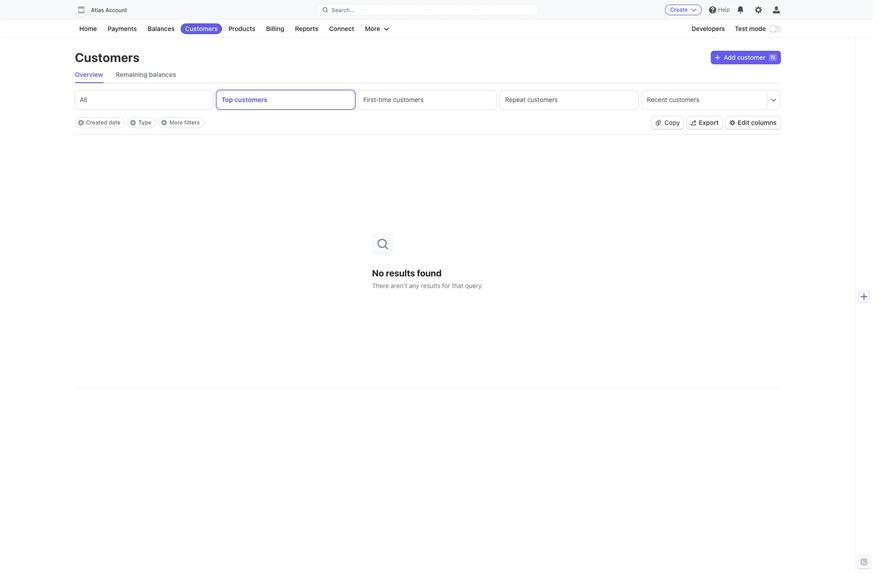 Task type: describe. For each thing, give the bounding box(es) containing it.
first-
[[364, 96, 379, 103]]

home
[[79, 25, 97, 32]]

edit columns button
[[726, 116, 781, 129]]

balances
[[149, 71, 176, 78]]

customers for repeat customers
[[528, 96, 558, 103]]

repeat customers
[[506, 96, 558, 103]]

atlas
[[91, 7, 104, 13]]

all link
[[75, 90, 213, 109]]

recent customers
[[647, 96, 700, 103]]

created
[[86, 119, 107, 126]]

copy button
[[652, 116, 684, 129]]

remaining balances link
[[116, 67, 176, 83]]

balances link
[[143, 23, 179, 34]]

0 vertical spatial customers
[[185, 25, 218, 32]]

open overflow menu image
[[772, 97, 777, 102]]

connect link
[[325, 23, 359, 34]]

repeat customers link
[[501, 90, 639, 109]]

Search… search field
[[317, 4, 538, 16]]

developers link
[[687, 23, 730, 34]]

top
[[222, 96, 233, 103]]

products
[[229, 25, 255, 32]]

first-time customers
[[364, 96, 424, 103]]

toolbar containing created date
[[75, 117, 204, 128]]

products link
[[224, 23, 260, 34]]

no
[[372, 268, 384, 278]]

columns
[[752, 119, 777, 126]]

billing
[[266, 25, 284, 32]]

customers inside first-time customers link
[[393, 96, 424, 103]]

more for more
[[365, 25, 380, 32]]

more button
[[361, 23, 394, 34]]

that
[[452, 282, 464, 289]]

billing link
[[262, 23, 289, 34]]

search…
[[332, 7, 355, 13]]

help button
[[706, 3, 734, 17]]

add customer
[[724, 54, 766, 61]]

no results found there aren't any results for that query.
[[372, 268, 483, 289]]

remaining balances
[[116, 71, 176, 78]]

help
[[719, 6, 730, 13]]

account
[[106, 7, 127, 13]]

reports
[[295, 25, 319, 32]]

add created date image
[[78, 120, 83, 125]]

copy
[[665, 119, 680, 126]]

all
[[80, 96, 87, 103]]

payments link
[[103, 23, 141, 34]]

type
[[138, 119, 151, 126]]

more filters
[[169, 119, 200, 126]]

tab list containing all
[[75, 90, 781, 109]]

export
[[699, 119, 719, 126]]

Search… text field
[[317, 4, 538, 16]]



Task type: locate. For each thing, give the bounding box(es) containing it.
1 vertical spatial more
[[169, 119, 183, 126]]

found
[[417, 268, 442, 278]]

more right the connect
[[365, 25, 380, 32]]

1 vertical spatial results
[[421, 282, 441, 289]]

0 horizontal spatial results
[[386, 268, 415, 278]]

add more filters image
[[161, 120, 167, 125]]

n
[[771, 54, 775, 61]]

more inside toolbar
[[169, 119, 183, 126]]

reports link
[[291, 23, 323, 34]]

export button
[[688, 116, 723, 129]]

1 horizontal spatial customers
[[185, 25, 218, 32]]

1 horizontal spatial results
[[421, 282, 441, 289]]

2 customers from the left
[[393, 96, 424, 103]]

add
[[724, 54, 736, 61]]

0 vertical spatial results
[[386, 268, 415, 278]]

customers inside recent customers link
[[669, 96, 700, 103]]

4 customers from the left
[[669, 96, 700, 103]]

balances
[[148, 25, 175, 32]]

for
[[442, 282, 451, 289]]

results down found at top
[[421, 282, 441, 289]]

results
[[386, 268, 415, 278], [421, 282, 441, 289]]

notifications image
[[738, 6, 745, 13]]

tab list
[[75, 67, 781, 83], [75, 90, 781, 109]]

overview link
[[75, 67, 103, 83]]

customers inside 'top customers' link
[[235, 96, 268, 103]]

customers right top
[[235, 96, 268, 103]]

1 vertical spatial tab list
[[75, 90, 781, 109]]

mode
[[750, 25, 766, 32]]

recent
[[647, 96, 668, 103]]

toolbar
[[75, 117, 204, 128]]

test mode
[[735, 25, 766, 32]]

repeat
[[506, 96, 526, 103]]

remaining
[[116, 71, 148, 78]]

1 tab list from the top
[[75, 67, 781, 83]]

1 horizontal spatial more
[[365, 25, 380, 32]]

top customers link
[[217, 90, 355, 109]]

0 horizontal spatial customers
[[75, 50, 140, 65]]

home link
[[75, 23, 101, 34]]

test
[[735, 25, 748, 32]]

query.
[[465, 282, 483, 289]]

atlas account
[[91, 7, 127, 13]]

aren't
[[391, 282, 408, 289]]

date
[[109, 119, 121, 126]]

customers up the copy
[[669, 96, 700, 103]]

tab list containing overview
[[75, 67, 781, 83]]

more for more filters
[[169, 119, 183, 126]]

add type image
[[130, 120, 136, 125]]

time
[[379, 96, 392, 103]]

svg image
[[656, 120, 661, 125]]

more
[[365, 25, 380, 32], [169, 119, 183, 126]]

developers
[[692, 25, 725, 32]]

there
[[372, 282, 389, 289]]

filters
[[184, 119, 200, 126]]

customers
[[185, 25, 218, 32], [75, 50, 140, 65]]

overview
[[75, 71, 103, 78]]

created date
[[86, 119, 121, 126]]

customers link
[[181, 23, 222, 34]]

0 horizontal spatial more
[[169, 119, 183, 126]]

recent customers link
[[642, 90, 768, 109]]

atlas account button
[[75, 4, 136, 16]]

customers
[[235, 96, 268, 103], [393, 96, 424, 103], [528, 96, 558, 103], [669, 96, 700, 103]]

customers for top customers
[[235, 96, 268, 103]]

1 customers from the left
[[235, 96, 268, 103]]

edit
[[738, 119, 750, 126]]

1 vertical spatial customers
[[75, 50, 140, 65]]

payments
[[108, 25, 137, 32]]

0 vertical spatial more
[[365, 25, 380, 32]]

customers for recent customers
[[669, 96, 700, 103]]

create
[[671, 6, 688, 13]]

first-time customers link
[[359, 90, 497, 109]]

customers right repeat
[[528, 96, 558, 103]]

svg image
[[715, 55, 721, 60]]

customers right time
[[393, 96, 424, 103]]

top customers
[[222, 96, 268, 103]]

edit columns
[[738, 119, 777, 126]]

2 tab list from the top
[[75, 90, 781, 109]]

more right add more filters image on the left
[[169, 119, 183, 126]]

customers inside repeat customers link
[[528, 96, 558, 103]]

customer
[[738, 54, 766, 61]]

any
[[409, 282, 420, 289]]

3 customers from the left
[[528, 96, 558, 103]]

create button
[[665, 4, 702, 15]]

0 vertical spatial tab list
[[75, 67, 781, 83]]

connect
[[329, 25, 354, 32]]

more inside more button
[[365, 25, 380, 32]]

customers left products
[[185, 25, 218, 32]]

customers up overview
[[75, 50, 140, 65]]

results up aren't
[[386, 268, 415, 278]]



Task type: vqa. For each thing, say whether or not it's contained in the screenshot.
Filter
no



